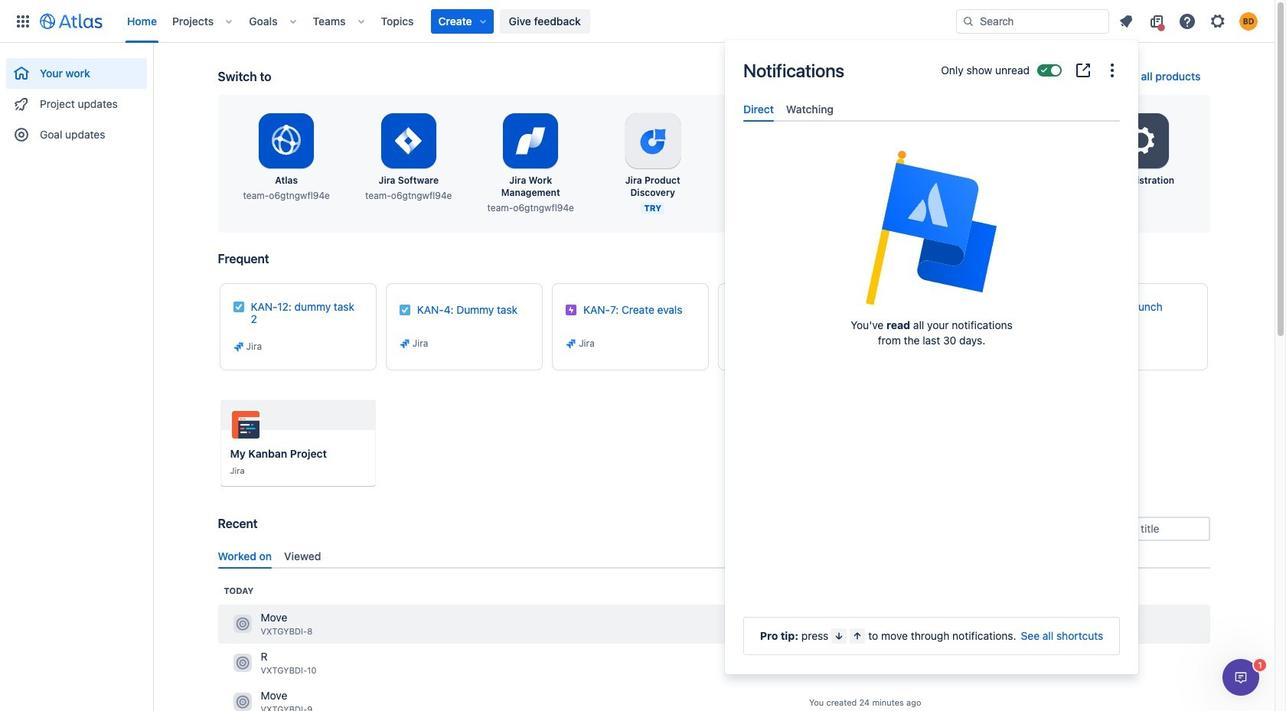 Task type: vqa. For each thing, say whether or not it's contained in the screenshot.
tab panel
yes



Task type: describe. For each thing, give the bounding box(es) containing it.
1 townsquare image from the top
[[233, 615, 252, 634]]

Filter by title field
[[1076, 519, 1209, 540]]

search image
[[963, 15, 975, 27]]

settings image
[[1210, 12, 1228, 30]]

tab panel inside dialog
[[738, 122, 1127, 136]]

arrow up image
[[852, 630, 864, 643]]

help image
[[1179, 12, 1197, 30]]



Task type: locate. For each thing, give the bounding box(es) containing it.
townsquare image
[[233, 693, 252, 712]]

arrow down image
[[834, 630, 846, 643]]

1 horizontal spatial jira image
[[565, 338, 578, 350]]

switch to... image
[[14, 12, 32, 30]]

more image
[[1104, 61, 1122, 80]]

jira image
[[565, 338, 578, 350], [232, 341, 245, 353]]

1 vertical spatial tab list
[[212, 544, 1217, 569]]

None search field
[[957, 9, 1110, 33]]

top element
[[9, 0, 957, 43]]

1 horizontal spatial dialog
[[1223, 660, 1260, 696]]

group
[[6, 43, 147, 155]]

jira image
[[399, 338, 411, 350], [399, 338, 411, 350], [565, 338, 578, 350], [232, 341, 245, 353], [898, 341, 911, 353], [898, 341, 911, 353]]

townsquare image
[[233, 615, 252, 634], [233, 654, 252, 673]]

Search field
[[957, 9, 1110, 33]]

0 vertical spatial tab list
[[738, 97, 1127, 122]]

settings image
[[1124, 123, 1160, 159]]

tab list inside dialog
[[738, 97, 1127, 122]]

notifications image
[[1118, 12, 1136, 30]]

1 vertical spatial townsquare image
[[233, 654, 252, 673]]

0 vertical spatial townsquare image
[[233, 615, 252, 634]]

banner
[[0, 0, 1275, 43]]

tab panel
[[738, 122, 1127, 136]]

open notifications in a new tab image
[[1075, 61, 1093, 80]]

dialog
[[725, 40, 1139, 675], [1223, 660, 1260, 696]]

2 townsquare image from the top
[[233, 654, 252, 673]]

account image
[[1240, 12, 1259, 30]]

0 horizontal spatial jira image
[[232, 341, 245, 353]]

0 horizontal spatial dialog
[[725, 40, 1139, 675]]

tab list
[[738, 97, 1127, 122], [212, 544, 1217, 569]]

heading
[[224, 585, 254, 597]]



